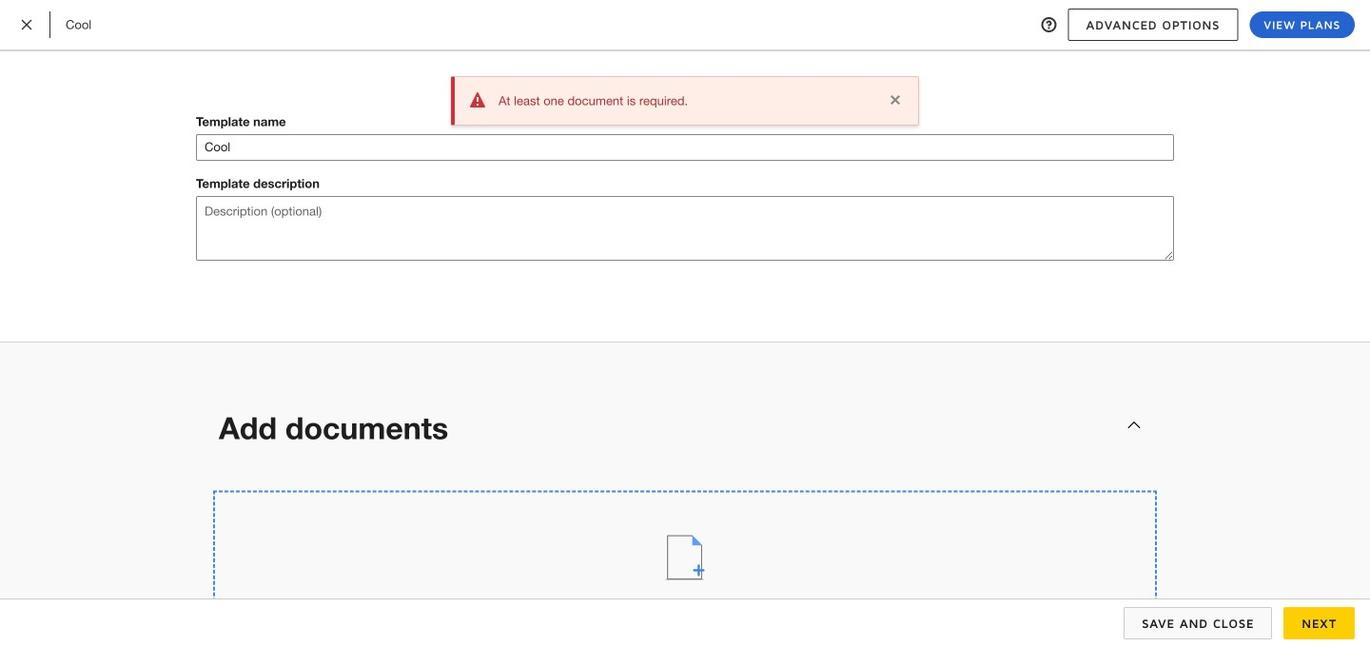 Task type: vqa. For each thing, say whether or not it's contained in the screenshot.
template name text box
yes



Task type: describe. For each thing, give the bounding box(es) containing it.
Template name text field
[[197, 135, 1174, 160]]

Description (optional) text field
[[196, 196, 1175, 261]]



Task type: locate. For each thing, give the bounding box(es) containing it.
status
[[499, 92, 875, 109]]



